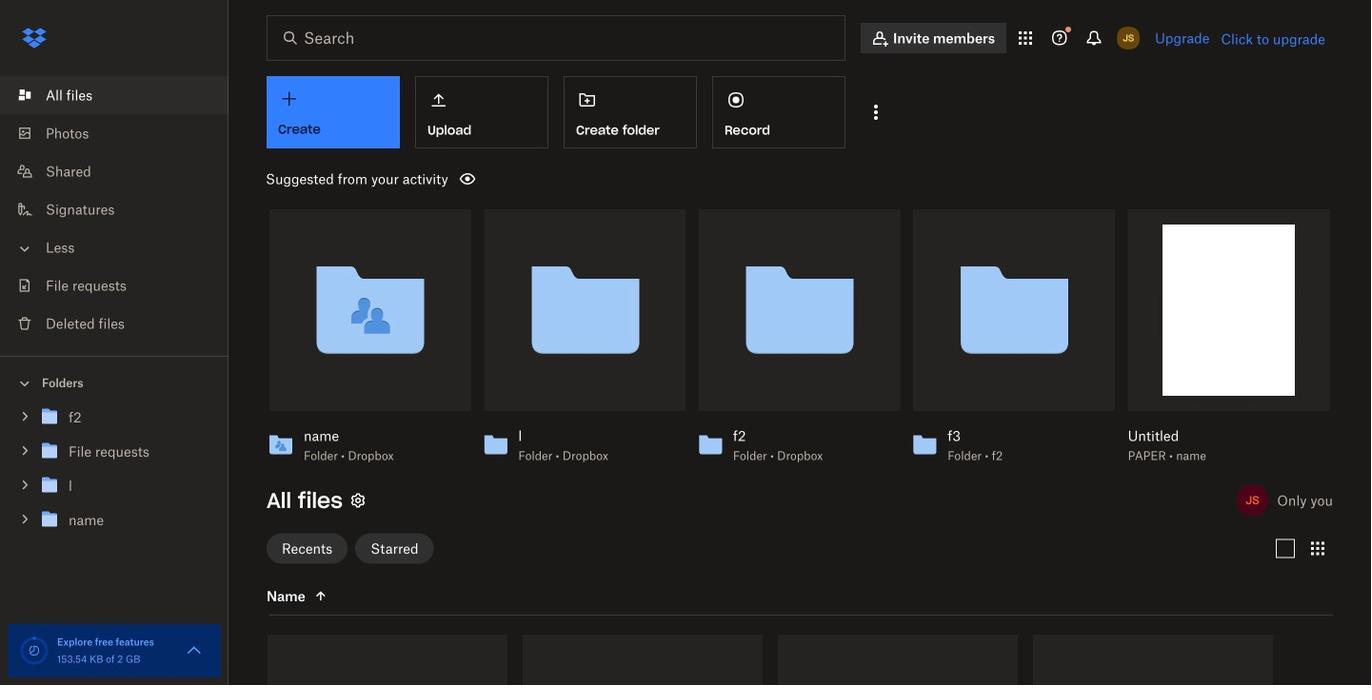 Task type: describe. For each thing, give the bounding box(es) containing it.
shared folder, name row
[[1034, 635, 1274, 686]]

folder settings image
[[347, 489, 370, 512]]

Search in folder "Dropbox" text field
[[304, 27, 806, 50]]

quota usage image
[[19, 636, 50, 667]]

dropbox image
[[15, 19, 53, 57]]



Task type: locate. For each thing, give the bounding box(es) containing it.
list
[[0, 65, 229, 356]]

folder, f2 row
[[268, 635, 508, 686]]

less image
[[15, 240, 34, 259]]

folder, l row
[[778, 635, 1018, 686]]

quota usage progress bar
[[19, 636, 50, 667]]

group
[[0, 397, 229, 552]]

folder, file requests row
[[523, 635, 763, 686]]

list item
[[0, 76, 229, 114]]



Task type: vqa. For each thing, say whether or not it's contained in the screenshot.
the Quota usage IMAGE on the left
yes



